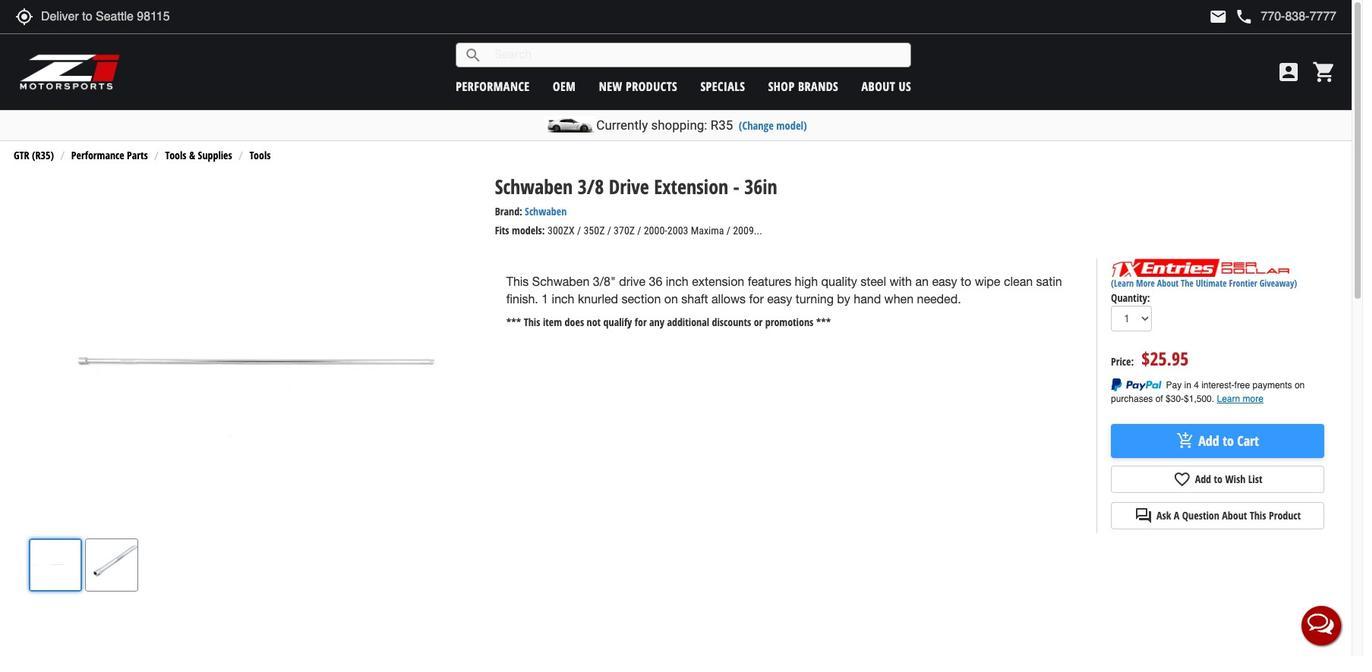 Task type: describe. For each thing, give the bounding box(es) containing it.
list
[[1248, 473, 1263, 487]]

specials
[[701, 78, 745, 95]]

finish.
[[506, 292, 538, 306]]

to for add_shopping_cart add to cart
[[1223, 432, 1234, 450]]

fits
[[495, 223, 509, 238]]

maxima
[[691, 225, 724, 237]]

ultimate
[[1196, 277, 1227, 290]]

add for add to cart
[[1199, 432, 1220, 450]]

tools link
[[250, 148, 271, 162]]

supplies
[[198, 148, 232, 162]]

1 vertical spatial this
[[524, 316, 540, 330]]

to for favorite_border add to wish list
[[1214, 473, 1223, 487]]

cart
[[1237, 432, 1259, 450]]

370z
[[614, 225, 635, 237]]

(learn more about the ultimate frontier giveaway) link
[[1111, 277, 1297, 290]]

brands
[[798, 78, 839, 95]]

knurled
[[578, 292, 618, 306]]

to inside this schwaben 3/8" drive 36 inch extension features high quality steel with an easy to wipe clean satin finish. 1 inch knurled section on shaft allows for easy turning by hand when needed.
[[961, 275, 972, 288]]

any
[[649, 316, 665, 330]]

3 / from the left
[[637, 225, 641, 237]]

schwaben link
[[525, 204, 567, 219]]

section
[[622, 292, 661, 306]]

3/8
[[578, 173, 604, 200]]

additional
[[667, 316, 709, 330]]

product
[[1269, 509, 1301, 523]]

0 vertical spatial easy
[[932, 275, 957, 288]]

(learn more about the ultimate frontier giveaway)
[[1111, 277, 1297, 290]]

satin
[[1036, 275, 1062, 288]]

inch
[[552, 292, 575, 306]]

more
[[1136, 277, 1155, 290]]

new products link
[[599, 78, 678, 95]]

$25.95
[[1142, 346, 1189, 371]]

this inside this schwaben 3/8" drive 36 inch extension features high quality steel with an easy to wipe clean satin finish. 1 inch knurled section on shaft allows for easy turning by hand when needed.
[[506, 275, 529, 288]]

tools for tools link
[[250, 148, 271, 162]]

performance link
[[456, 78, 530, 95]]

36 inch extension
[[649, 275, 745, 288]]

us
[[899, 78, 912, 95]]

mail phone
[[1209, 8, 1253, 26]]

0 horizontal spatial easy
[[767, 292, 792, 306]]

not
[[587, 316, 601, 330]]

the
[[1181, 277, 1194, 290]]

350z
[[584, 225, 605, 237]]

wish
[[1225, 473, 1246, 487]]

new
[[599, 78, 623, 95]]

promotions
[[765, 316, 814, 330]]

high
[[795, 275, 818, 288]]

model)
[[776, 118, 807, 133]]

tools & supplies link
[[165, 148, 232, 162]]

when
[[884, 292, 914, 306]]

currently shopping: r35 (change model)
[[596, 118, 807, 133]]

currently
[[596, 118, 648, 133]]

an
[[916, 275, 929, 288]]

300zx
[[548, 225, 575, 237]]

gtr (r35)
[[14, 148, 54, 162]]

or
[[754, 316, 763, 330]]

by
[[837, 292, 851, 306]]

shop brands
[[768, 78, 839, 95]]

products
[[626, 78, 678, 95]]

1 *** from the left
[[506, 316, 521, 330]]

ask
[[1157, 509, 1171, 523]]

2 / from the left
[[607, 225, 611, 237]]

add_shopping_cart add to cart
[[1177, 432, 1259, 451]]

performance parts
[[71, 148, 148, 162]]

turning
[[796, 292, 834, 306]]

favorite_border
[[1173, 471, 1191, 489]]

phone link
[[1235, 8, 1337, 26]]

specials link
[[701, 78, 745, 95]]

item
[[543, 316, 562, 330]]

(learn
[[1111, 277, 1134, 290]]

quantity:
[[1111, 291, 1150, 306]]

schwaben 3/8 drive extension - 36in brand: schwaben fits models: 300zx / 350z / 370z / 2000-2003 maxima / 2009...
[[495, 173, 778, 238]]

performance
[[456, 78, 530, 95]]

-
[[733, 173, 740, 200]]

2000-
[[644, 225, 667, 237]]

phone
[[1235, 8, 1253, 26]]

mail link
[[1209, 8, 1228, 26]]



Task type: locate. For each thing, give the bounding box(es) containing it.
brand:
[[495, 204, 522, 219]]

shaft
[[681, 292, 708, 306]]

1 horizontal spatial ***
[[816, 316, 831, 330]]

account_box link
[[1273, 60, 1305, 84]]

/
[[577, 225, 581, 237], [607, 225, 611, 237], [637, 225, 641, 237], [727, 225, 731, 237]]

about left us
[[862, 78, 896, 95]]

a
[[1174, 509, 1180, 523]]

about left the
[[1157, 277, 1179, 290]]

this schwaben 3/8" drive 36 inch extension features high quality steel with an easy to wipe clean satin finish. 1 inch knurled section on shaft allows for easy turning by hand when needed.
[[506, 275, 1062, 306]]

my_location
[[15, 8, 33, 26]]

this
[[506, 275, 529, 288], [524, 316, 540, 330], [1250, 509, 1266, 523]]

to left cart
[[1223, 432, 1234, 450]]

1 vertical spatial about
[[1157, 277, 1179, 290]]

shopping:
[[651, 118, 707, 133]]

0 horizontal spatial tools
[[165, 148, 187, 162]]

0 horizontal spatial to
[[961, 275, 972, 288]]

add_shopping_cart
[[1177, 432, 1195, 451]]

1 vertical spatial easy
[[767, 292, 792, 306]]

0 horizontal spatial about
[[862, 78, 896, 95]]

/ left the 370z
[[607, 225, 611, 237]]

question_answer ask a question about this product
[[1135, 508, 1301, 526]]

add inside favorite_border add to wish list
[[1195, 473, 1211, 487]]

(change model) link
[[739, 118, 807, 133]]

2009...
[[733, 225, 762, 237]]

2 tools from the left
[[250, 148, 271, 162]]

1 horizontal spatial tools
[[250, 148, 271, 162]]

2 vertical spatial this
[[1250, 509, 1266, 523]]

&
[[189, 148, 195, 162]]

add inside 'add_shopping_cart add to cart'
[[1199, 432, 1220, 450]]

schwaben up schwaben link
[[495, 173, 573, 200]]

1 horizontal spatial easy
[[932, 275, 957, 288]]

for left any
[[635, 316, 647, 330]]

this up finish.
[[506, 275, 529, 288]]

0 vertical spatial for
[[749, 292, 764, 306]]

1 vertical spatial for
[[635, 316, 647, 330]]

(change
[[739, 118, 774, 133]]

0 vertical spatial this
[[506, 275, 529, 288]]

favorite_border add to wish list
[[1173, 471, 1263, 489]]

2 horizontal spatial about
[[1222, 509, 1247, 523]]

2 vertical spatial schwaben
[[532, 275, 590, 288]]

question_answer
[[1135, 508, 1153, 526]]

1 vertical spatial add
[[1195, 473, 1211, 487]]

gtr (r35) link
[[14, 148, 54, 162]]

question
[[1182, 509, 1220, 523]]

add
[[1199, 432, 1220, 450], [1195, 473, 1211, 487]]

models:
[[512, 223, 545, 238]]

0 vertical spatial schwaben
[[495, 173, 573, 200]]

add right add_shopping_cart
[[1199, 432, 1220, 450]]

schwaben up 300zx
[[525, 204, 567, 219]]

extension
[[654, 173, 728, 200]]

drive
[[609, 173, 649, 200]]

0 horizontal spatial for
[[635, 316, 647, 330]]

add right favorite_border
[[1195, 473, 1211, 487]]

z1 motorsports logo image
[[19, 53, 121, 91]]

shopping_cart
[[1312, 60, 1337, 84]]

to left wipe
[[961, 275, 972, 288]]

easy up needed.
[[932, 275, 957, 288]]

1 / from the left
[[577, 225, 581, 237]]

1 vertical spatial schwaben
[[525, 204, 567, 219]]

about us link
[[862, 78, 912, 95]]

does
[[565, 316, 584, 330]]

***
[[506, 316, 521, 330], [816, 316, 831, 330]]

this inside question_answer ask a question about this product
[[1250, 509, 1266, 523]]

drive
[[619, 275, 646, 288]]

0 vertical spatial to
[[961, 275, 972, 288]]

0 vertical spatial about
[[862, 78, 896, 95]]

shop
[[768, 78, 795, 95]]

/ left "2009..." on the top
[[727, 225, 731, 237]]

1 tools from the left
[[165, 148, 187, 162]]

tools for tools & supplies
[[165, 148, 187, 162]]

1 horizontal spatial for
[[749, 292, 764, 306]]

performance parts link
[[71, 148, 148, 162]]

to inside 'add_shopping_cart add to cart'
[[1223, 432, 1234, 450]]

schwaben inside this schwaben 3/8" drive 36 inch extension features high quality steel with an easy to wipe clean satin finish. 1 inch knurled section on shaft allows for easy turning by hand when needed.
[[532, 275, 590, 288]]

giveaway)
[[1260, 277, 1297, 290]]

*** down finish.
[[506, 316, 521, 330]]

1 horizontal spatial to
[[1214, 473, 1223, 487]]

for inside this schwaben 3/8" drive 36 inch extension features high quality steel with an easy to wipe clean satin finish. 1 inch knurled section on shaft allows for easy turning by hand when needed.
[[749, 292, 764, 306]]

gtr
[[14, 148, 29, 162]]

features
[[748, 275, 792, 288]]

r35
[[711, 118, 733, 133]]

hand
[[854, 292, 881, 306]]

for down features
[[749, 292, 764, 306]]

new products
[[599, 78, 678, 95]]

this left item
[[524, 316, 540, 330]]

schwaben up the inch
[[532, 275, 590, 288]]

2 horizontal spatial to
[[1223, 432, 1234, 450]]

to
[[961, 275, 972, 288], [1223, 432, 1234, 450], [1214, 473, 1223, 487]]

parts
[[127, 148, 148, 162]]

36in
[[744, 173, 778, 200]]

2 vertical spatial about
[[1222, 509, 1247, 523]]

2003
[[667, 225, 688, 237]]

2 *** from the left
[[816, 316, 831, 330]]

*** down turning
[[816, 316, 831, 330]]

about
[[862, 78, 896, 95], [1157, 277, 1179, 290], [1222, 509, 1247, 523]]

quality steel
[[821, 275, 886, 288]]

allows
[[712, 292, 746, 306]]

clean
[[1004, 275, 1033, 288]]

qualify
[[604, 316, 632, 330]]

oem
[[553, 78, 576, 95]]

easy down features
[[767, 292, 792, 306]]

price: $25.95
[[1111, 346, 1189, 371]]

1
[[542, 292, 548, 306]]

1 vertical spatial to
[[1223, 432, 1234, 450]]

0 horizontal spatial ***
[[506, 316, 521, 330]]

shop brands link
[[768, 78, 839, 95]]

wipe
[[975, 275, 1001, 288]]

to inside favorite_border add to wish list
[[1214, 473, 1223, 487]]

4 / from the left
[[727, 225, 731, 237]]

/ right the 370z
[[637, 225, 641, 237]]

performance
[[71, 148, 124, 162]]

this left product
[[1250, 509, 1266, 523]]

to left wish
[[1214, 473, 1223, 487]]

on
[[664, 292, 678, 306]]

tools
[[165, 148, 187, 162], [250, 148, 271, 162]]

with
[[890, 275, 912, 288]]

add for add to wish list
[[1195, 473, 1211, 487]]

0 vertical spatial add
[[1199, 432, 1220, 450]]

search
[[464, 46, 482, 64]]

1 horizontal spatial about
[[1157, 277, 1179, 290]]

*** this item does not qualify for any additional discounts or promotions ***
[[506, 316, 831, 330]]

mail
[[1209, 8, 1228, 26]]

price:
[[1111, 355, 1134, 369]]

/ left 350z
[[577, 225, 581, 237]]

about us
[[862, 78, 912, 95]]

tools right supplies on the left
[[250, 148, 271, 162]]

tools left &
[[165, 148, 187, 162]]

about right 'question'
[[1222, 509, 1247, 523]]

2 vertical spatial to
[[1214, 473, 1223, 487]]

(r35)
[[32, 148, 54, 162]]

Search search field
[[482, 43, 911, 67]]

frontier
[[1229, 277, 1258, 290]]

about inside question_answer ask a question about this product
[[1222, 509, 1247, 523]]



Task type: vqa. For each thing, say whether or not it's contained in the screenshot.
Add for Add to Wish List
yes



